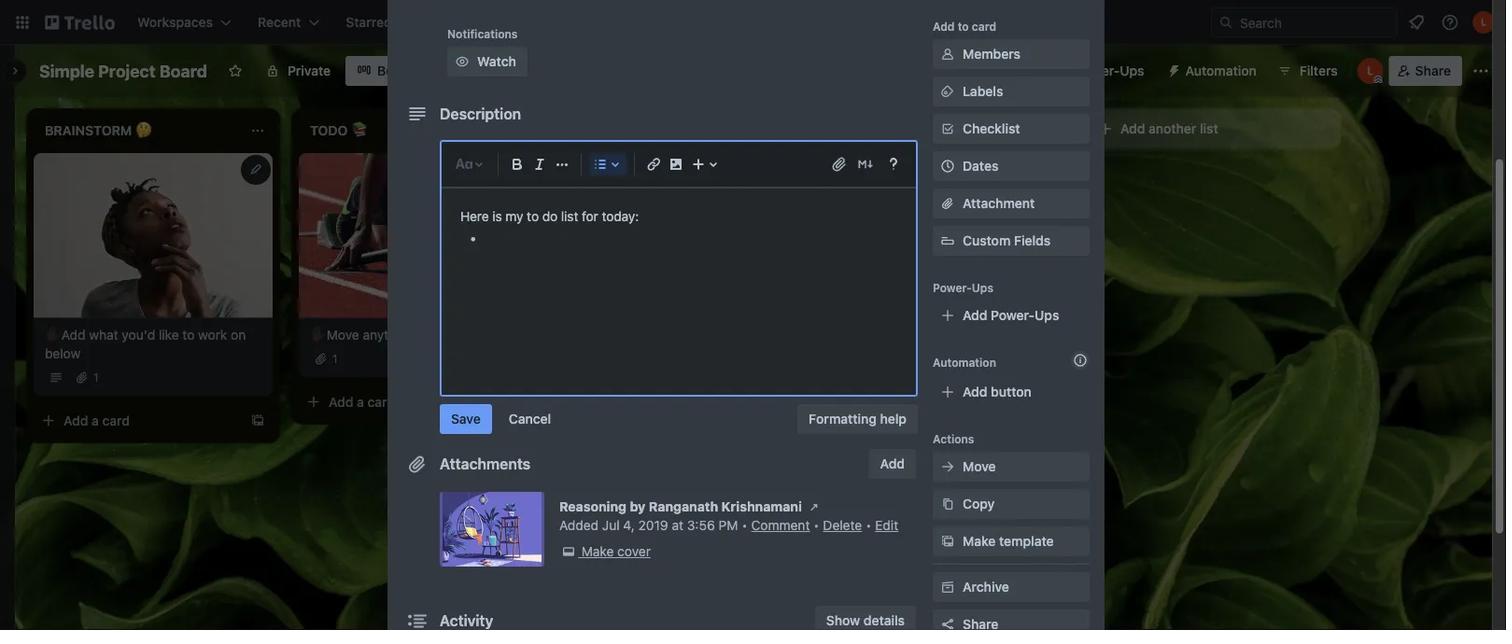 Task type: locate. For each thing, give the bounding box(es) containing it.
move inside ✋🏿 move anything from doing to done here
[[857, 327, 890, 342]]

to left do
[[527, 209, 539, 225]]

✋🏿 up done
[[841, 327, 854, 342]]

1 horizontal spatial anything
[[893, 327, 945, 342]]

to inside text box
[[527, 209, 539, 225]]

1 create from template… image from the left
[[250, 413, 265, 428]]

sm image
[[939, 45, 957, 64], [939, 83, 957, 101], [939, 120, 957, 139], [805, 498, 824, 517], [939, 533, 957, 552], [559, 543, 578, 562]]

to right like
[[183, 327, 195, 342]]

1 vertical spatial power-ups
[[933, 282, 994, 295]]

lists image
[[589, 154, 612, 176]]

ups up the add another list
[[1120, 63, 1145, 78]]

create from template… image up template
[[1046, 507, 1061, 522]]

show
[[827, 614, 860, 629]]

dates button
[[933, 152, 1090, 182]]

move inside 'link'
[[327, 327, 359, 342]]

1 horizontal spatial 1
[[333, 353, 338, 366]]

1 horizontal spatial ✋🏿
[[310, 327, 323, 342]]

card up by
[[633, 413, 660, 428]]

this card is a template.
[[863, 439, 986, 452]]

0 horizontal spatial list
[[561, 209, 578, 225]]

make
[[963, 534, 996, 550], [582, 545, 614, 560]]

Main content area, start typing to enter text. text field
[[460, 206, 898, 284]]

here right done
[[874, 346, 901, 361]]

card for the add a card button above 'reasoning by ranganath krishnamani'
[[633, 413, 660, 428]]

0 notifications image
[[1406, 11, 1428, 34]]

1 ✋🏿 from the left
[[45, 327, 58, 342]]

create from template… image
[[250, 413, 265, 428], [781, 413, 796, 428]]

0 vertical spatial automation
[[1186, 63, 1257, 78]]

save
[[451, 412, 481, 427]]

below
[[45, 346, 81, 361]]

1 vertical spatial 1
[[93, 371, 99, 385]]

/
[[870, 465, 873, 478]]

move link
[[933, 453, 1090, 482]]

power-ups up from
[[933, 282, 994, 295]]

make for make cover
[[582, 545, 614, 560]]

to inside ✋🏿 move anything from doing to done here
[[1018, 327, 1030, 342]]

a for the add a card button under ✋🏿 add what you'd like to work on below
[[92, 413, 99, 428]]

0 vertical spatial power-
[[1076, 63, 1120, 78]]

1 vertical spatial here
[[874, 346, 901, 361]]

sm image inside copy link
[[939, 496, 957, 514]]

✋🏿 move anything 'ready' here link
[[310, 326, 527, 344]]

ups
[[1120, 63, 1145, 78], [972, 282, 994, 295], [1035, 308, 1060, 324]]

watch
[[477, 54, 516, 70]]

sm image left the labels
[[939, 83, 957, 101]]

2 horizontal spatial power-
[[1076, 63, 1120, 78]]

pm
[[719, 518, 738, 534]]

power-
[[1076, 63, 1120, 78], [933, 282, 972, 295], [991, 308, 1035, 324]]

here is my to do list for today:
[[460, 209, 639, 225]]

1 horizontal spatial move
[[857, 327, 890, 342]]

✋🏿 right on
[[310, 327, 323, 342]]

sm image for watch
[[453, 53, 472, 71]]

sm image inside labels link
[[939, 83, 957, 101]]

0 horizontal spatial is
[[493, 209, 502, 225]]

board left customize views "image"
[[378, 63, 414, 78]]

card
[[841, 413, 869, 428]]

anything inside 'link'
[[363, 327, 415, 342]]

create from template… image
[[516, 395, 531, 410], [1046, 507, 1061, 522]]

1 vertical spatial list
[[561, 209, 578, 225]]

anything for 'ready'
[[363, 327, 415, 342]]

0 horizontal spatial ups
[[972, 282, 994, 295]]

2 anything from the left
[[893, 327, 945, 342]]

0 horizontal spatial automation
[[933, 356, 997, 369]]

make cover link
[[559, 543, 651, 562]]

3 ✋🏿 from the left
[[841, 327, 854, 342]]

to up members
[[958, 20, 969, 33]]

0 horizontal spatial power-
[[933, 282, 972, 295]]

ups down the fields
[[1035, 308, 1060, 324]]

anything left 'ready'
[[363, 327, 415, 342]]

add a card down below
[[64, 413, 130, 428]]

board inside "text field"
[[160, 61, 207, 81]]

sm image down add to card
[[939, 45, 957, 64]]

0 horizontal spatial ✋🏿
[[45, 327, 58, 342]]

card for the add a card button below ✋🏿 move anything 'ready' here
[[368, 394, 395, 410]]

add down below
[[64, 413, 88, 428]]

board left star or unstar board image
[[160, 61, 207, 81]]

automation inside button
[[1186, 63, 1257, 78]]

power-ups inside power-ups button
[[1076, 63, 1145, 78]]

2 create from template… image from the left
[[781, 413, 796, 428]]

card up members
[[972, 20, 997, 33]]

attach and insert link image
[[830, 156, 849, 174]]

bold ⌘b image
[[506, 154, 529, 176]]

add a card up by
[[594, 413, 660, 428]]

you'd
[[122, 327, 155, 342]]

✋🏿 inside ✋🏿 add what you'd like to work on below
[[45, 327, 58, 342]]

sm image
[[453, 53, 472, 71], [1160, 56, 1186, 82], [939, 458, 957, 477], [939, 496, 957, 514], [939, 579, 957, 597]]

0 horizontal spatial move
[[327, 327, 359, 342]]

sm image inside checklist link
[[939, 120, 957, 139]]

4,
[[623, 518, 635, 534]]

add a card button down ✋🏿 move anything 'ready' here
[[299, 387, 508, 417]]

1 down what
[[93, 371, 99, 385]]

is left my
[[493, 209, 502, 225]]

2 vertical spatial power-
[[991, 308, 1035, 324]]

1 horizontal spatial power-
[[991, 308, 1035, 324]]

1 horizontal spatial here
[[874, 346, 901, 361]]

card down ✋🏿 move anything 'ready' here
[[368, 394, 395, 410]]

list inside button
[[1200, 121, 1219, 136]]

is down the template
[[915, 439, 924, 452]]

card down the add button
[[898, 506, 926, 522]]

sm image inside members link
[[939, 45, 957, 64]]

labels
[[963, 84, 1003, 99]]

✋🏿 inside 'link'
[[310, 327, 323, 342]]

custom
[[963, 234, 1011, 249]]

✋🏿 add what you'd like to work on below link
[[45, 326, 262, 363]]

ups up add power-ups
[[972, 282, 994, 295]]

0 vertical spatial list
[[1200, 121, 1219, 136]]

add left 'button'
[[963, 385, 988, 400]]

add a card button down ✋🏿 add what you'd like to work on below
[[34, 406, 243, 436]]

here right 'ready'
[[463, 327, 490, 342]]

1 vertical spatial automation
[[933, 356, 997, 369]]

power-ups up the add another list
[[1076, 63, 1145, 78]]

1
[[333, 353, 338, 366], [93, 371, 99, 385]]

1 horizontal spatial board
[[378, 63, 414, 78]]

✋🏿 up below
[[45, 327, 58, 342]]

sm image down template.
[[939, 458, 957, 477]]

sm image left the make template on the right bottom of the page
[[939, 533, 957, 552]]

add left another on the right top
[[1121, 121, 1146, 136]]

create from template… image for the add a card button below the add button
[[1046, 507, 1061, 522]]

✋🏿 inside ✋🏿 move anything from doing to done here
[[841, 327, 854, 342]]

1 horizontal spatial list
[[1200, 121, 1219, 136]]

krishnamani
[[722, 500, 802, 515]]

add a card button
[[299, 387, 508, 417], [34, 406, 243, 436], [564, 406, 773, 436], [829, 499, 1039, 529]]

sm image left watch
[[453, 53, 472, 71]]

0 horizontal spatial power-ups
[[933, 282, 994, 295]]

a
[[357, 394, 364, 410], [92, 413, 99, 428], [622, 413, 629, 428], [927, 439, 933, 452], [887, 506, 895, 522]]

anything
[[363, 327, 415, 342], [893, 327, 945, 342]]

sm image up another on the right top
[[1160, 56, 1186, 82]]

1 horizontal spatial power-ups
[[1076, 63, 1145, 78]]

0 vertical spatial is
[[493, 209, 502, 225]]

add power-ups
[[963, 308, 1060, 324]]

jul
[[602, 518, 620, 534]]

power- inside button
[[1076, 63, 1120, 78]]

automation down search icon
[[1186, 63, 1257, 78]]

✋🏿 move anything from doing to done here link
[[841, 326, 1057, 363]]

✋🏿
[[45, 327, 58, 342], [310, 327, 323, 342], [841, 327, 854, 342]]

0 horizontal spatial create from template… image
[[250, 413, 265, 428]]

0 horizontal spatial create from template… image
[[516, 395, 531, 410]]

sm image inside make template link
[[939, 533, 957, 552]]

add a card down 4
[[859, 506, 926, 522]]

0 vertical spatial power-ups
[[1076, 63, 1145, 78]]

add up below
[[61, 327, 86, 342]]

add up members link
[[933, 20, 955, 33]]

make down jul
[[582, 545, 614, 560]]

anything left from
[[893, 327, 945, 342]]

link image
[[643, 154, 665, 176]]

0 horizontal spatial make
[[582, 545, 614, 560]]

sm image for archive
[[939, 579, 957, 597]]

sm image down added
[[559, 543, 578, 562]]

0 horizontal spatial anything
[[363, 327, 415, 342]]

1 horizontal spatial make
[[963, 534, 996, 550]]

notifications
[[447, 28, 518, 41]]

✋🏿 move anything 'ready' here
[[310, 327, 490, 342]]

sm image inside 'move' link
[[939, 458, 957, 477]]

automation
[[1186, 63, 1257, 78], [933, 356, 997, 369]]

formatting help
[[809, 412, 907, 427]]

like
[[159, 327, 179, 342]]

card down ✋🏿 add what you'd like to work on below
[[102, 413, 130, 428]]

sm image left checklist
[[939, 120, 957, 139]]

make template link
[[933, 527, 1090, 557]]

Search field
[[1234, 8, 1397, 36]]

list right another on the right top
[[1200, 121, 1219, 136]]

1 horizontal spatial create from template… image
[[1046, 507, 1061, 522]]

sm image left copy
[[939, 496, 957, 514]]

sm image left archive
[[939, 579, 957, 597]]

anything for from
[[893, 327, 945, 342]]

ranganath
[[649, 500, 718, 515]]

0 horizontal spatial here
[[463, 327, 490, 342]]

add a card
[[329, 394, 395, 410], [64, 413, 130, 428], [594, 413, 660, 428], [859, 506, 926, 522]]

checklist link
[[933, 114, 1090, 144]]

share button
[[1390, 56, 1463, 86]]

1 down ✋🏿 move anything 'ready' here
[[333, 353, 338, 366]]

1 horizontal spatial automation
[[1186, 63, 1257, 78]]

sm image inside archive link
[[939, 579, 957, 597]]

save button
[[440, 405, 492, 435]]

is
[[493, 209, 502, 225], [915, 439, 924, 452]]

filters
[[1300, 63, 1338, 78]]

here inside ✋🏿 move anything from doing to done here
[[874, 346, 901, 361]]

list right do
[[561, 209, 578, 225]]

custom fields button
[[933, 232, 1090, 251]]

anything inside ✋🏿 move anything from doing to done here
[[893, 327, 945, 342]]

2 horizontal spatial ✋🏿
[[841, 327, 854, 342]]

sm image inside watch button
[[453, 53, 472, 71]]

list
[[1200, 121, 1219, 136], [561, 209, 578, 225]]

1 horizontal spatial create from template… image
[[781, 413, 796, 428]]

template
[[873, 413, 928, 428]]

cancel button
[[498, 405, 563, 435]]

create from template… image up the cancel
[[516, 395, 531, 410]]

0 horizontal spatial board
[[160, 61, 207, 81]]

card down the template
[[889, 439, 912, 452]]

2 horizontal spatial ups
[[1120, 63, 1145, 78]]

3 / 4
[[863, 465, 880, 478]]

✋🏿 for ✋🏿 move anything 'ready' here
[[310, 327, 323, 342]]

here
[[463, 327, 490, 342], [874, 346, 901, 361]]

1 vertical spatial create from template… image
[[1046, 507, 1061, 522]]

make down copy
[[963, 534, 996, 550]]

list inside text box
[[561, 209, 578, 225]]

2 ✋🏿 from the left
[[310, 327, 323, 342]]

0 vertical spatial here
[[463, 327, 490, 342]]

1 vertical spatial is
[[915, 439, 924, 452]]

add another list
[[1121, 121, 1219, 136]]

sm image inside automation button
[[1160, 56, 1186, 82]]

what
[[89, 327, 118, 342]]

2 horizontal spatial move
[[963, 460, 996, 475]]

0 vertical spatial ups
[[1120, 63, 1145, 78]]

automation down from
[[933, 356, 997, 369]]

to down add power-ups
[[1018, 327, 1030, 342]]

luigibowers16 (luigibowers161) image
[[1358, 58, 1384, 84]]

simple project board
[[39, 61, 207, 81]]

1 vertical spatial ups
[[972, 282, 994, 295]]

done
[[841, 346, 871, 361]]

cover
[[618, 545, 651, 560]]

1 anything from the left
[[363, 327, 415, 342]]

add
[[933, 20, 955, 33], [1121, 121, 1146, 136], [963, 308, 988, 324], [61, 327, 86, 342], [963, 385, 988, 400], [329, 394, 353, 410], [64, 413, 88, 428], [594, 413, 619, 428], [880, 457, 905, 472], [859, 506, 884, 522]]

1 horizontal spatial ups
[[1035, 308, 1060, 324]]

0 vertical spatial create from template… image
[[516, 395, 531, 410]]

watch button
[[447, 47, 528, 77]]



Task type: describe. For each thing, give the bounding box(es) containing it.
copy
[[963, 497, 995, 512]]

work
[[198, 327, 227, 342]]

members link
[[933, 40, 1090, 70]]

sm image up delete
[[805, 498, 824, 517]]

attachments
[[440, 456, 531, 474]]

make template
[[963, 534, 1054, 550]]

more formatting image
[[551, 154, 574, 176]]

card template 📝
[[841, 413, 945, 428]]

edit
[[875, 518, 899, 534]]

add down ✋🏿 move anything 'ready' here
[[329, 394, 353, 410]]

delete link
[[823, 518, 862, 534]]

0 vertical spatial 1
[[333, 353, 338, 366]]

✋🏿 for ✋🏿 add what you'd like to work on below
[[45, 327, 58, 342]]

add to card
[[933, 20, 997, 33]]

template
[[999, 534, 1054, 550]]

image image
[[665, 154, 687, 176]]

add a card down ✋🏿 move anything 'ready' here
[[329, 394, 395, 410]]

filters button
[[1272, 56, 1344, 86]]

here
[[460, 209, 489, 225]]

show details link
[[815, 607, 916, 630]]

to inside ✋🏿 add what you'd like to work on below
[[183, 327, 195, 342]]

today:
[[602, 209, 639, 225]]

add down /
[[859, 506, 884, 522]]

2019
[[639, 518, 668, 534]]

ups inside button
[[1120, 63, 1145, 78]]

do
[[542, 209, 558, 225]]

archive
[[963, 580, 1010, 595]]

sm image for automation
[[1160, 56, 1186, 82]]

a for the add a card button above 'reasoning by ranganath krishnamani'
[[622, 413, 629, 428]]

reasoning by ranganath krishnamani
[[559, 500, 802, 515]]

edit link
[[875, 518, 899, 534]]

by
[[630, 500, 646, 515]]

sm image for move
[[939, 458, 957, 477]]

board link
[[346, 56, 425, 86]]

add power-ups link
[[933, 301, 1090, 331]]

dates
[[963, 159, 999, 174]]

custom fields
[[963, 234, 1051, 249]]

view markdown image
[[857, 156, 875, 174]]

move for ✋🏿 move anything 'ready' here
[[327, 327, 359, 342]]

share
[[1416, 63, 1452, 78]]

from
[[949, 327, 977, 342]]

add a card button down the add button
[[829, 499, 1039, 529]]

simple
[[39, 61, 94, 81]]

📝
[[932, 413, 945, 428]]

star or unstar board image
[[228, 64, 243, 78]]

sm image for checklist
[[939, 120, 957, 139]]

sm image for make template
[[939, 533, 957, 552]]

labels link
[[933, 77, 1090, 107]]

a for the add a card button below the add button
[[887, 506, 895, 522]]

create from template… image for the add a card button below ✋🏿 move anything 'ready' here
[[516, 395, 531, 410]]

0 horizontal spatial 1
[[93, 371, 99, 385]]

3:56
[[687, 518, 715, 534]]

move for ✋🏿 move anything from doing to done here
[[857, 327, 890, 342]]

attachment button
[[933, 189, 1090, 219]]

button
[[991, 385, 1032, 400]]

editor toolbar toolbar
[[449, 150, 909, 180]]

for
[[582, 209, 599, 225]]

Board name text field
[[30, 56, 217, 86]]

checklist
[[963, 121, 1020, 137]]

edit card image
[[248, 162, 263, 177]]

comment link
[[751, 518, 810, 534]]

add button button
[[933, 378, 1090, 408]]

2 vertical spatial ups
[[1035, 308, 1060, 324]]

add right /
[[880, 457, 905, 472]]

here inside 'link'
[[463, 327, 490, 342]]

card for the add a card button under ✋🏿 add what you'd like to work on below
[[102, 413, 130, 428]]

add inside ✋🏿 add what you'd like to work on below
[[61, 327, 86, 342]]

another
[[1149, 121, 1197, 136]]

italic ⌘i image
[[529, 154, 551, 176]]

this
[[863, 439, 885, 452]]

sm image for members
[[939, 45, 957, 64]]

'ready'
[[418, 327, 460, 342]]

open help dialog image
[[883, 154, 905, 176]]

sm image for make cover
[[559, 543, 578, 562]]

fields
[[1014, 234, 1051, 249]]

primary element
[[0, 0, 1507, 45]]

customize views image
[[435, 62, 453, 80]]

formatting
[[809, 412, 877, 427]]

added
[[559, 518, 599, 534]]

1 horizontal spatial is
[[915, 439, 924, 452]]

private button
[[254, 56, 342, 86]]

show details
[[827, 614, 905, 629]]

add another list button
[[1087, 108, 1341, 149]]

show menu image
[[1472, 62, 1491, 80]]

details
[[864, 614, 905, 629]]

card for the add a card button below the add button
[[898, 506, 926, 522]]

help
[[880, 412, 907, 427]]

cancel
[[509, 412, 551, 427]]

power-ups button
[[1039, 56, 1156, 86]]

description
[[440, 106, 521, 123]]

4
[[873, 465, 880, 478]]

template.
[[936, 439, 986, 452]]

comment
[[751, 518, 810, 534]]

project
[[98, 61, 156, 81]]

on
[[231, 327, 246, 342]]

my
[[506, 209, 524, 225]]

make cover
[[582, 545, 651, 560]]

a for the add a card button below ✋🏿 move anything 'ready' here
[[357, 394, 364, 410]]

✋🏿 for ✋🏿 move anything from doing to done here
[[841, 327, 854, 342]]

luigibowers16 (luigibowers161) image
[[1473, 11, 1495, 34]]

formatting help link
[[798, 405, 918, 435]]

sm image for copy
[[939, 496, 957, 514]]

copy link
[[933, 490, 1090, 520]]

at
[[672, 518, 684, 534]]

3
[[863, 465, 870, 478]]

reasoning
[[559, 500, 627, 515]]

archive link
[[933, 573, 1090, 603]]

1 vertical spatial power-
[[933, 282, 972, 295]]

added jul 4, 2019 at 3:56 pm
[[559, 518, 738, 534]]

automation button
[[1160, 56, 1268, 86]]

actions
[[933, 433, 975, 446]]

add up from
[[963, 308, 988, 324]]

members
[[963, 47, 1021, 62]]

open information menu image
[[1441, 13, 1460, 32]]

make for make template
[[963, 534, 996, 550]]

is inside 'here is my to do list for today:' text box
[[493, 209, 502, 225]]

sm image for labels
[[939, 83, 957, 101]]

attachment
[[963, 196, 1035, 212]]

doing
[[980, 327, 1014, 342]]

delete
[[823, 518, 862, 534]]

add right cancel button
[[594, 413, 619, 428]]

search image
[[1219, 15, 1234, 30]]

add a card button up 'reasoning by ranganath krishnamani'
[[564, 406, 773, 436]]

✋🏿 add what you'd like to work on below
[[45, 327, 246, 361]]



Task type: vqa. For each thing, say whether or not it's contained in the screenshot.
the bottommost sm icon
yes



